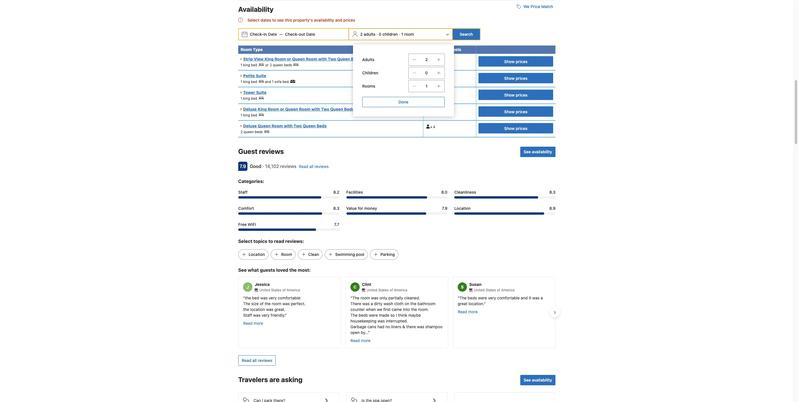 Task type: vqa. For each thing, say whether or not it's contained in the screenshot.
middle "READ MORE"
yes



Task type: describe. For each thing, give the bounding box(es) containing it.
value for money
[[346, 206, 377, 211]]

0 vertical spatial all
[[309, 164, 314, 169]]

united states of america image for susan
[[469, 289, 473, 292]]

2 show from the top
[[504, 76, 515, 81]]

read more button for the room was only partially cleaned. there was a dirty wash cloth on the bathroom counter when we first came into the room. the beds were made so i think maybe housekeeping was interrupted. garbage cans had no liners & there was shampoo open by...
[[351, 338, 371, 344]]

0 vertical spatial beds
[[351, 57, 361, 61]]

1 vertical spatial with
[[312, 107, 320, 112]]

cans
[[368, 325, 376, 329]]

2 vertical spatial beds
[[317, 124, 327, 128]]

2 date from the left
[[306, 32, 315, 37]]

travelers
[[238, 376, 268, 384]]

children
[[383, 32, 398, 37]]

pool
[[356, 252, 365, 257]]

2 king from the top
[[243, 80, 250, 84]]

—
[[279, 32, 283, 37]]

guest
[[238, 147, 258, 156]]

check-in date button
[[248, 29, 279, 40]]

× 4 for deluxe king room or queen room with two queen beds
[[430, 108, 435, 113]]

clint
[[362, 282, 371, 287]]

7.7
[[334, 222, 340, 227]]

see for travelers are asking
[[524, 378, 531, 383]]

united for jessica
[[259, 288, 270, 292]]

was up location
[[260, 296, 268, 301]]

was up dirty at the left bottom of the page
[[371, 296, 379, 301]]

we
[[377, 307, 382, 312]]

housekeeping
[[351, 319, 377, 324]]

1 vertical spatial and
[[265, 80, 271, 84]]

of inside " the bed was very comfortable. the size of the room was perfect. the location was great. staff was very friendly.
[[260, 301, 264, 306]]

scored 7.9 element
[[238, 162, 248, 171]]

3 1 king bed from the top
[[241, 96, 257, 101]]

liners
[[391, 325, 401, 329]]

8.3 for cleanliness
[[550, 190, 556, 195]]

this is a carousel with rotating slides. it displays featured reviews of the property. use the next and previous buttons to navigate. region
[[234, 275, 560, 351]]

0 vertical spatial two
[[328, 57, 336, 61]]

0 vertical spatial with
[[318, 57, 327, 61]]

search
[[460, 32, 473, 37]]

adults
[[364, 32, 376, 37]]

1 check- from the left
[[250, 32, 264, 37]]

deluxe queen room with two queen beds link
[[241, 124, 327, 128]]

adults
[[362, 57, 375, 62]]

see availability button for travelers are asking
[[520, 375, 556, 386]]

all inside button
[[253, 358, 257, 363]]

" the room was only partially cleaned. there was a dirty wash cloth on the bathroom counter when we first came into the room. the beds were made so i think maybe housekeeping was interrupted. garbage cans had no liners & there was shampoo open by...
[[351, 296, 443, 335]]

select for select topics to read reviews:
[[238, 239, 252, 244]]

garbage
[[351, 325, 367, 329]]

read for " the beds were very comfortable and it was a great location.
[[458, 310, 467, 314]]

tower
[[243, 90, 255, 95]]

dirty
[[374, 301, 383, 306]]

4 for deluxe queen room with two queen beds
[[433, 125, 435, 129]]

room inside " the room was only partially cleaned. there was a dirty wash cloth on the bathroom counter when we first came into the room. the beds were made so i think maybe housekeeping was interrupted. garbage cans had no liners & there was shampoo open by...
[[361, 296, 370, 301]]

show for with
[[504, 109, 515, 114]]

room down the deluxe king room or queen room with two queen beds link
[[272, 124, 283, 128]]

i
[[396, 313, 397, 318]]

done
[[399, 100, 409, 104]]

susan
[[469, 282, 482, 287]]

more for " the room was only partially cleaned. there was a dirty wash cloth on the bathroom counter when we first came into the room. the beds were made so i think maybe housekeeping was interrupted. garbage cans had no liners & there was shampoo open by...
[[361, 338, 371, 343]]

3 show from the top
[[504, 93, 515, 97]]

so
[[391, 313, 395, 318]]

we price match button
[[514, 1, 556, 12]]

7.9 inside 'element'
[[240, 164, 246, 169]]

3 king from the top
[[243, 96, 250, 101]]

guests for what
[[260, 268, 275, 273]]

select dates to see this property's availability and prices
[[248, 18, 355, 23]]

room inside " the bed was very comfortable. the size of the room was perfect. the location was great. staff was very friendly.
[[272, 301, 281, 306]]

2 show prices from the top
[[504, 76, 528, 81]]

prices for petite suite
[[516, 76, 528, 81]]

no
[[386, 325, 390, 329]]

free
[[238, 222, 247, 227]]

was up the had
[[378, 319, 385, 324]]

0 horizontal spatial ·
[[263, 164, 264, 169]]

asking
[[281, 376, 303, 384]]

united for susan
[[474, 288, 485, 292]]

1 horizontal spatial queen
[[273, 63, 283, 67]]

room up deluxe queen room with two queen beds
[[299, 107, 311, 112]]

location.
[[469, 301, 484, 306]]

see for guest reviews
[[524, 149, 531, 154]]

strip view king room or queen room with two queen beds link
[[241, 57, 361, 61]]

1 horizontal spatial 2 queen beds
[[270, 63, 292, 67]]

strip
[[243, 57, 253, 61]]

1 horizontal spatial ·
[[377, 32, 378, 37]]

4 for deluxe king room or queen room with two queen beds
[[433, 108, 435, 113]]

children
[[362, 70, 378, 75]]

swimming
[[335, 252, 355, 257]]

view
[[254, 57, 264, 61]]

2 adults · 0 children · 1 room
[[360, 32, 414, 37]]

was inside "" the beds were very comfortable and it was a great location."
[[533, 296, 540, 301]]

check-out date button
[[283, 29, 318, 40]]

had
[[378, 325, 384, 329]]

reviews:
[[285, 239, 304, 244]]

c
[[354, 285, 357, 290]]

states for comfortable
[[486, 288, 496, 292]]

rooms
[[362, 84, 375, 89]]

think
[[398, 313, 407, 318]]

room type
[[241, 47, 263, 52]]

read for " the bed was very comfortable. the size of the room was perfect. the location was great. staff was very friendly.
[[243, 321, 253, 326]]

1 king from the top
[[243, 63, 250, 67]]

america for perfect.
[[287, 288, 300, 292]]

see availability for guest reviews
[[524, 149, 552, 154]]

there
[[351, 301, 361, 306]]

rated good element
[[250, 164, 261, 169]]

see availability for travelers are asking
[[524, 378, 552, 383]]

1 inside button
[[401, 32, 403, 37]]

1 vertical spatial two
[[321, 107, 329, 112]]

topics
[[254, 239, 267, 244]]

1 sofa bed
[[272, 80, 289, 84]]

comfort
[[238, 206, 254, 211]]

0 vertical spatial read all reviews
[[299, 164, 329, 169]]

to for topics
[[269, 239, 273, 244]]

see what guests loved the most:
[[238, 268, 311, 273]]

deluxe for deluxe queen room with two queen beds
[[243, 124, 257, 128]]

1 horizontal spatial 0
[[425, 70, 428, 75]]

was up friendly.
[[266, 307, 274, 312]]

we price match
[[524, 4, 553, 9]]

4 1 king bed from the top
[[241, 113, 257, 117]]

read inside button
[[242, 358, 251, 363]]

2 vertical spatial with
[[284, 124, 293, 128]]

states for comfortable.
[[271, 288, 282, 292]]

money
[[364, 206, 377, 211]]

1 1 king bed from the top
[[241, 63, 257, 67]]

united states of america image for clint
[[362, 289, 366, 292]]

0 horizontal spatial queen
[[244, 130, 254, 134]]

guest reviews
[[238, 147, 284, 156]]

perfect.
[[291, 301, 306, 306]]

states for partially
[[379, 288, 389, 292]]

a for it
[[541, 296, 543, 301]]

facilities
[[346, 190, 363, 195]]

deluxe king room or queen room with two queen beds
[[243, 107, 354, 112]]

and inside select dates to see this property's availability and prices region
[[335, 18, 342, 23]]

and inside "" the beds were very comfortable and it was a great location."
[[521, 296, 528, 301]]

read more button for the beds were very comfortable and it was a great location.
[[458, 309, 478, 315]]

1 horizontal spatial location
[[455, 206, 471, 211]]

very for comfortable
[[488, 296, 496, 301]]

availability for guest reviews
[[532, 149, 552, 154]]

0 horizontal spatial location
[[249, 252, 265, 257]]

read all reviews inside button
[[242, 358, 272, 363]]

were inside " the room was only partially cleaned. there was a dirty wash cloth on the bathroom counter when we first came into the room. the beds were made so i think maybe housekeeping was interrupted. garbage cans had no liners & there was shampoo open by...
[[369, 313, 378, 318]]

deluxe king room or queen room with two queen beds link
[[241, 107, 354, 112]]

1 vertical spatial 2 queen beds
[[241, 130, 263, 134]]

beds down strip view king room or queen room with two queen beds link
[[284, 63, 292, 67]]

2 horizontal spatial ·
[[399, 32, 400, 37]]

read more button for the bed was very comfortable. the size of the room was perfect. the location was great. staff was very friendly.
[[243, 321, 263, 327]]

wash
[[384, 301, 393, 306]]

bed inside " the bed was very comfortable. the size of the room was perfect. the location was great. staff was very friendly.
[[252, 296, 259, 301]]

partially
[[389, 296, 403, 301]]

were inside "" the beds were very comfortable and it was a great location."
[[478, 296, 487, 301]]

0 vertical spatial king
[[265, 57, 274, 61]]

select for select dates to see this property's availability and prices
[[248, 18, 260, 23]]

cleanliness
[[455, 190, 476, 195]]

swimming pool
[[335, 252, 365, 257]]

on
[[405, 301, 410, 306]]

location
[[250, 307, 265, 312]]

loved
[[276, 268, 288, 273]]

staff inside " the bed was very comfortable. the size of the room was perfect. the location was great. staff was very friendly.
[[243, 313, 252, 318]]

beds inside " the room was only partially cleaned. there was a dirty wash cloth on the bathroom counter when we first came into the room. the beds were made so i think maybe housekeeping was interrupted. garbage cans had no liners & there was shampoo open by...
[[359, 313, 368, 318]]

travelers are asking
[[238, 376, 303, 384]]

dates
[[261, 18, 271, 23]]

petite suite
[[243, 73, 266, 78]]

great.
[[275, 307, 285, 312]]

see
[[277, 18, 284, 23]]

prices inside region
[[344, 18, 355, 23]]

show for room
[[504, 59, 515, 64]]

by...
[[361, 330, 368, 335]]

deluxe queen room with two queen beds
[[243, 124, 327, 128]]

× for deluxe queen room with two queen beds
[[430, 125, 432, 129]]

cleanliness 8.3 meter
[[455, 197, 556, 199]]

size
[[251, 301, 259, 306]]

0 horizontal spatial or
[[265, 63, 269, 67]]

in
[[264, 32, 267, 37]]

location 8.9 meter
[[455, 213, 556, 215]]

prices for strip view king room or queen room with two queen beds
[[516, 59, 528, 64]]

the down counter in the left bottom of the page
[[351, 313, 358, 318]]

" for " the beds were very comfortable and it was a great location.
[[458, 296, 460, 301]]



Task type: locate. For each thing, give the bounding box(es) containing it.
· right adults
[[377, 32, 378, 37]]

0 vertical spatial read more
[[458, 310, 478, 314]]

3 united from the left
[[474, 288, 485, 292]]

facilities 8.0 meter
[[346, 197, 448, 199]]

read more for " the beds were very comfortable and it was a great location.
[[458, 310, 478, 314]]

match
[[542, 4, 553, 9]]

date right in at the left top of page
[[268, 32, 277, 37]]

free wifi 7.7 meter
[[238, 229, 340, 231]]

was up the when
[[363, 301, 370, 306]]

1 horizontal spatial 7.9
[[442, 206, 448, 211]]

beds up housekeeping
[[359, 313, 368, 318]]

suite right petite
[[256, 73, 266, 78]]

room up there
[[361, 296, 370, 301]]

deluxe up guest
[[243, 124, 257, 128]]

1 horizontal spatial america
[[394, 288, 407, 292]]

0 left the children
[[379, 32, 382, 37]]

1 horizontal spatial room
[[361, 296, 370, 301]]

1 united from the left
[[259, 288, 270, 292]]

out
[[299, 32, 305, 37]]

america for cloth
[[394, 288, 407, 292]]

or up the deluxe queen room with two queen beds link
[[280, 107, 284, 112]]

made
[[379, 313, 390, 318]]

2 america from the left
[[394, 288, 407, 292]]

king right view
[[265, 57, 274, 61]]

america up the partially at bottom
[[394, 288, 407, 292]]

2 vertical spatial more
[[361, 338, 371, 343]]

very for comfortable.
[[269, 296, 277, 301]]

show for beds
[[504, 126, 515, 131]]

0 vertical spatial see availability button
[[520, 147, 556, 157]]

united down susan
[[474, 288, 485, 292]]

more
[[468, 310, 478, 314], [254, 321, 263, 326], [361, 338, 371, 343]]

1 horizontal spatial united states of america
[[367, 288, 407, 292]]

availability for travelers are asking
[[532, 378, 552, 383]]

14,102
[[265, 164, 279, 169]]

of for the bed was very comfortable. the size of the room was perfect. the location was great. staff was very friendly.
[[283, 288, 286, 292]]

read more down great on the right bottom of the page
[[458, 310, 478, 314]]

0 horizontal spatial were
[[369, 313, 378, 318]]

1 vertical spatial × 4
[[430, 125, 435, 129]]

states up only at the left of page
[[379, 288, 389, 292]]

" inside "" the beds were very comfortable and it was a great location."
[[458, 296, 460, 301]]

read more for " the bed was very comfortable. the size of the room was perfect. the location was great. staff was very friendly.
[[243, 321, 263, 326]]

room down select dates to see this property's availability and prices region
[[404, 32, 414, 37]]

1 vertical spatial read more button
[[243, 321, 263, 327]]

it
[[529, 296, 531, 301]]

select left topics
[[238, 239, 252, 244]]

1 states from the left
[[271, 288, 282, 292]]

" for wash
[[368, 330, 370, 335]]

× 4 for deluxe queen room with two queen beds
[[430, 125, 435, 129]]

s
[[461, 285, 464, 290]]

were up location.
[[478, 296, 487, 301]]

bathroom
[[418, 301, 436, 306]]

1 horizontal spatial a
[[541, 296, 543, 301]]

2
[[360, 32, 363, 37], [426, 57, 428, 62], [270, 63, 272, 67], [241, 130, 243, 134]]

2 horizontal spatial room
[[404, 32, 414, 37]]

0 vertical spatial × 4
[[430, 108, 435, 113]]

0 horizontal spatial states
[[271, 288, 282, 292]]

2 queen beds
[[270, 63, 292, 67], [241, 130, 263, 134]]

2 vertical spatial and
[[521, 296, 528, 301]]

are
[[270, 376, 280, 384]]

the left size
[[243, 301, 250, 306]]

0 inside button
[[379, 32, 382, 37]]

" the bed was very comfortable. the size of the room was perfect. the location was great. staff was very friendly.
[[243, 296, 306, 318]]

good · 14,102 reviews
[[250, 164, 297, 169]]

a up the when
[[371, 301, 373, 306]]

1 vertical spatial 8.3
[[333, 206, 340, 211]]

" inside " the bed was very comfortable. the size of the room was perfect. the location was great. staff was very friendly.
[[243, 296, 245, 301]]

0 vertical spatial room
[[404, 32, 414, 37]]

1 united states of america from the left
[[259, 288, 300, 292]]

comfortable.
[[278, 296, 302, 301]]

deluxe down the tower
[[243, 107, 257, 112]]

or up 1 sofa bed
[[287, 57, 291, 61]]

united states of america image down clint at the bottom of page
[[362, 289, 366, 292]]

2 horizontal spatial america
[[501, 288, 515, 292]]

of for the beds were very comfortable and it was a great location.
[[497, 288, 501, 292]]

the up great on the right bottom of the page
[[460, 296, 467, 301]]

room up the strip
[[241, 47, 252, 52]]

availability
[[238, 5, 274, 13]]

0
[[379, 32, 382, 37], [425, 70, 428, 75]]

1 vertical spatial see
[[238, 268, 247, 273]]

value
[[346, 206, 357, 211]]

suite right the tower
[[256, 90, 267, 95]]

1 horizontal spatial more
[[361, 338, 371, 343]]

2 check- from the left
[[285, 32, 299, 37]]

sofa
[[275, 80, 282, 84]]

1 see availability button from the top
[[520, 147, 556, 157]]

select topics to read reviews:
[[238, 239, 304, 244]]

3 united states of america from the left
[[474, 288, 515, 292]]

read more down 'by...'
[[351, 338, 371, 343]]

2 vertical spatial or
[[280, 107, 284, 112]]

1 horizontal spatial read all reviews
[[299, 164, 329, 169]]

&
[[402, 325, 405, 329]]

beds up guest reviews
[[255, 130, 263, 134]]

number
[[426, 47, 442, 52]]

read more button down 'by...'
[[351, 338, 371, 344]]

2 horizontal spatial united states of america
[[474, 288, 515, 292]]

2 vertical spatial room
[[272, 301, 281, 306]]

room right view
[[275, 57, 286, 61]]

date
[[268, 32, 277, 37], [306, 32, 315, 37]]

1 united states of america image from the left
[[362, 289, 366, 292]]

beds inside "" the beds were very comfortable and it was a great location."
[[468, 296, 477, 301]]

1 horizontal spatial all
[[309, 164, 314, 169]]

2 united from the left
[[367, 288, 378, 292]]

cleaned.
[[404, 296, 420, 301]]

2 vertical spatial read more
[[351, 338, 371, 343]]

0 horizontal spatial read all reviews
[[242, 358, 272, 363]]

0 vertical spatial availability
[[314, 18, 334, 23]]

2 see availability button from the top
[[520, 375, 556, 386]]

4 king from the top
[[243, 113, 250, 117]]

3 show prices from the top
[[504, 93, 528, 97]]

4 show prices from the top
[[504, 109, 528, 114]]

room.
[[418, 307, 429, 312]]

more down location.
[[468, 310, 478, 314]]

clean
[[308, 252, 319, 257]]

was
[[260, 296, 268, 301], [371, 296, 379, 301], [533, 296, 540, 301], [283, 301, 290, 306], [363, 301, 370, 306], [266, 307, 274, 312], [253, 313, 261, 318], [378, 319, 385, 324], [417, 325, 424, 329]]

show prices for room
[[504, 59, 528, 64]]

room up the deluxe queen room with two queen beds link
[[268, 107, 279, 112]]

see availability
[[524, 149, 552, 154], [524, 378, 552, 383]]

1 see availability from the top
[[524, 149, 552, 154]]

" for " the room was only partially cleaned. there was a dirty wash cloth on the bathroom counter when we first came into the room. the beds were made so i think maybe housekeeping was interrupted. garbage cans had no liners & there was shampoo open by...
[[351, 296, 352, 301]]

reviews inside button
[[258, 358, 272, 363]]

prices for deluxe queen room with two queen beds
[[516, 126, 528, 131]]

" for " the bed was very comfortable. the size of the room was perfect. the location was great. staff was very friendly.
[[243, 296, 245, 301]]

0 horizontal spatial read more button
[[243, 321, 263, 327]]

1 horizontal spatial "
[[351, 296, 352, 301]]

petite
[[243, 73, 255, 78]]

1 vertical spatial availability
[[532, 149, 552, 154]]

· right the children
[[399, 32, 400, 37]]

0 horizontal spatial america
[[287, 288, 300, 292]]

united down clint at the bottom of page
[[367, 288, 378, 292]]

3 america from the left
[[501, 288, 515, 292]]

0 horizontal spatial 7.9
[[240, 164, 246, 169]]

0 horizontal spatial united
[[259, 288, 270, 292]]

read more for " the room was only partially cleaned. there was a dirty wash cloth on the bathroom counter when we first came into the room. the beds were made so i think maybe housekeeping was interrupted. garbage cans had no liners & there was shampoo open by...
[[351, 338, 371, 343]]

1 vertical spatial 7.9
[[442, 206, 448, 211]]

the inside " the bed was very comfortable. the size of the room was perfect. the location was great. staff was very friendly.
[[243, 301, 250, 306]]

prices for tower suite
[[516, 93, 528, 97]]

2 united states of america image from the left
[[469, 289, 473, 292]]

read all reviews button
[[238, 356, 276, 366]]

1 vertical spatial staff
[[243, 313, 252, 318]]

1 " from the left
[[243, 296, 245, 301]]

2 vertical spatial "
[[368, 330, 370, 335]]

1 vertical spatial 0
[[425, 70, 428, 75]]

0 horizontal spatial "
[[243, 296, 245, 301]]

queen up guest
[[244, 130, 254, 134]]

1 vertical spatial ×
[[430, 125, 432, 129]]

" the beds were very comfortable and it was a great location.
[[458, 296, 543, 306]]

good
[[250, 164, 261, 169]]

select down 'availability'
[[248, 18, 260, 23]]

room down read at the left
[[281, 252, 292, 257]]

to inside region
[[272, 18, 276, 23]]

0 vertical spatial and
[[335, 18, 342, 23]]

beds
[[284, 63, 292, 67], [255, 130, 263, 134], [468, 296, 477, 301], [359, 313, 368, 318]]

suite
[[256, 73, 266, 78], [256, 90, 267, 95]]

only
[[380, 296, 387, 301]]

queen up sofa
[[273, 63, 283, 67]]

1 date from the left
[[268, 32, 277, 37]]

more for " the beds were very comfortable and it was a great location.
[[468, 310, 478, 314]]

× for deluxe king room or queen room with two queen beds
[[430, 108, 432, 113]]

1 horizontal spatial and
[[335, 18, 342, 23]]

4 show from the top
[[504, 109, 515, 114]]

0 horizontal spatial united states of america
[[259, 288, 300, 292]]

2 vertical spatial two
[[294, 124, 302, 128]]

of for the room was only partially cleaned. there was a dirty wash cloth on the bathroom counter when we first came into the room. the beds were made so i think maybe housekeeping was interrupted. garbage cans had no liners & there was shampoo open by...
[[390, 288, 393, 292]]

0 horizontal spatial united states of america image
[[362, 289, 366, 292]]

guests for of
[[448, 47, 461, 52]]

0 vertical spatial staff
[[238, 190, 248, 195]]

was right there
[[417, 325, 424, 329]]

1 vertical spatial king
[[258, 107, 267, 112]]

read more button down location
[[243, 321, 263, 327]]

1 vertical spatial all
[[253, 358, 257, 363]]

0 horizontal spatial a
[[371, 301, 373, 306]]

1 vertical spatial "
[[285, 313, 287, 318]]

0 horizontal spatial read more
[[243, 321, 263, 326]]

1 america from the left
[[287, 288, 300, 292]]

staff 8.2 meter
[[238, 197, 340, 199]]

read for " the room was only partially cleaned. there was a dirty wash cloth on the bathroom counter when we first came into the room. the beds were made so i think maybe housekeeping was interrupted. garbage cans had no liners & there was shampoo open by...
[[351, 338, 360, 343]]

select inside region
[[248, 18, 260, 23]]

1 horizontal spatial or
[[280, 107, 284, 112]]

interrupted.
[[386, 319, 408, 324]]

comfortable
[[497, 296, 520, 301]]

2 " from the left
[[351, 296, 352, 301]]

1 vertical spatial deluxe
[[243, 124, 257, 128]]

room up great.
[[272, 301, 281, 306]]

of right number
[[443, 47, 447, 52]]

two
[[328, 57, 336, 61], [321, 107, 329, 112], [294, 124, 302, 128]]

very left comfortable
[[488, 296, 496, 301]]

check-in date — check-out date
[[250, 32, 315, 37]]

0 vertical spatial to
[[272, 18, 276, 23]]

deluxe
[[243, 107, 257, 112], [243, 124, 257, 128]]

king
[[243, 63, 250, 67], [243, 80, 250, 84], [243, 96, 250, 101], [243, 113, 250, 117]]

1 vertical spatial a
[[371, 301, 373, 306]]

deluxe for deluxe king room or queen room with two queen beds
[[243, 107, 257, 112]]

united states of america up "" the beds were very comfortable and it was a great location."
[[474, 288, 515, 292]]

a right the it
[[541, 296, 543, 301]]

5 show prices from the top
[[504, 126, 528, 131]]

3 " from the left
[[458, 296, 460, 301]]

4
[[433, 108, 435, 113], [433, 125, 435, 129]]

×
[[430, 108, 432, 113], [430, 125, 432, 129]]

8.3 up 8.9
[[550, 190, 556, 195]]

5 show from the top
[[504, 126, 515, 131]]

1 vertical spatial guests
[[260, 268, 275, 273]]

1 vertical spatial beds
[[344, 107, 354, 112]]

read more
[[458, 310, 478, 314], [243, 321, 263, 326], [351, 338, 371, 343]]

more for " the bed was very comfortable. the size of the room was perfect. the location was great. staff was very friendly.
[[254, 321, 263, 326]]

prices for deluxe king room or queen room with two queen beds
[[516, 109, 528, 114]]

7.9
[[240, 164, 246, 169], [442, 206, 448, 211]]

0 vertical spatial see availability
[[524, 149, 552, 154]]

united states of america for comfortable
[[474, 288, 515, 292]]

read more button down great on the right bottom of the page
[[458, 309, 478, 315]]

read more down location
[[243, 321, 263, 326]]

2 vertical spatial read more button
[[351, 338, 371, 344]]

2 1 king bed from the top
[[241, 80, 257, 84]]

guests right 'what'
[[260, 268, 275, 273]]

number of guests
[[426, 47, 461, 52]]

or up petite suite
[[265, 63, 269, 67]]

room inside 2 adults · 0 children · 1 room button
[[404, 32, 414, 37]]

guest reviews element
[[238, 147, 518, 156]]

into
[[403, 307, 410, 312]]

the up there
[[352, 296, 360, 301]]

united states of america image
[[255, 289, 258, 292]]

check- up type
[[250, 32, 264, 37]]

united states of america image
[[362, 289, 366, 292], [469, 289, 473, 292]]

1 deluxe from the top
[[243, 107, 257, 112]]

" right great on the right bottom of the page
[[484, 301, 486, 306]]

0 horizontal spatial date
[[268, 32, 277, 37]]

1 × from the top
[[430, 108, 432, 113]]

all
[[309, 164, 314, 169], [253, 358, 257, 363]]

suite for tower suite
[[256, 90, 267, 95]]

categories:
[[238, 179, 264, 184]]

0 horizontal spatial 2 queen beds
[[241, 130, 263, 134]]

beds up location.
[[468, 296, 477, 301]]

this
[[285, 18, 292, 23]]

of up "" the beds were very comfortable and it was a great location."
[[497, 288, 501, 292]]

more down 'by...'
[[361, 338, 371, 343]]

0 vertical spatial more
[[468, 310, 478, 314]]

0 vertical spatial location
[[455, 206, 471, 211]]

0 vertical spatial suite
[[256, 73, 266, 78]]

a inside "" the beds were very comfortable and it was a great location."
[[541, 296, 543, 301]]

1 horizontal spatial "
[[368, 330, 370, 335]]

select dates to see this property's availability and prices region
[[238, 17, 556, 24]]

check-
[[250, 32, 264, 37], [285, 32, 299, 37]]

staff
[[238, 190, 248, 195], [243, 313, 252, 318]]

when
[[366, 307, 376, 312]]

of up the comfortable.
[[283, 288, 286, 292]]

7.9 left 'rated good' element
[[240, 164, 246, 169]]

location down cleanliness
[[455, 206, 471, 211]]

2 see availability from the top
[[524, 378, 552, 383]]

1 show prices from the top
[[504, 59, 528, 64]]

1 horizontal spatial read more
[[351, 338, 371, 343]]

0 down number
[[425, 70, 428, 75]]

0 vertical spatial were
[[478, 296, 487, 301]]

2 deluxe from the top
[[243, 124, 257, 128]]

1 vertical spatial 4
[[433, 125, 435, 129]]

1
[[401, 32, 403, 37], [241, 63, 242, 67], [241, 80, 242, 84], [272, 80, 274, 84], [426, 84, 428, 89], [241, 96, 242, 101], [241, 113, 242, 117]]

0 vertical spatial ×
[[430, 108, 432, 113]]

suite for petite suite
[[256, 73, 266, 78]]

" inside " the room was only partially cleaned. there was a dirty wash cloth on the bathroom counter when we first came into the room. the beds were made so i think maybe housekeeping was interrupted. garbage cans had no liners & there was shampoo open by...
[[351, 296, 352, 301]]

8.9
[[550, 206, 556, 211]]

· right good at the left top of page
[[263, 164, 264, 169]]

great
[[458, 301, 468, 306]]

2 horizontal spatial "
[[484, 301, 486, 306]]

to left read at the left
[[269, 239, 273, 244]]

2 × from the top
[[430, 125, 432, 129]]

1 show from the top
[[504, 59, 515, 64]]

7.9 down 8.0
[[442, 206, 448, 211]]

staff down location
[[243, 313, 252, 318]]

a for there
[[371, 301, 373, 306]]

2 vertical spatial availability
[[532, 378, 552, 383]]

states up the comfortable.
[[271, 288, 282, 292]]

the inside "" the beds were very comfortable and it was a great location."
[[460, 296, 467, 301]]

2 states from the left
[[379, 288, 389, 292]]

2 4 from the top
[[433, 125, 435, 129]]

2 vertical spatial see
[[524, 378, 531, 383]]

america up comfortable
[[501, 288, 515, 292]]

2 horizontal spatial "
[[458, 296, 460, 301]]

guests down search button
[[448, 47, 461, 52]]

1 4 from the top
[[433, 108, 435, 113]]

value for money 7.9 meter
[[346, 213, 448, 215]]

property's
[[293, 18, 313, 23]]

" for was
[[285, 313, 287, 318]]

2 inside button
[[360, 32, 363, 37]]

0 vertical spatial select
[[248, 18, 260, 23]]

2 united states of america from the left
[[367, 288, 407, 292]]

united states of america up the comfortable.
[[259, 288, 300, 292]]

king down tower suite
[[258, 107, 267, 112]]

a inside " the room was only partially cleaned. there was a dirty wash cloth on the bathroom counter when we first came into the room. the beds were made so i think maybe housekeeping was interrupted. garbage cans had no liners & there was shampoo open by...
[[371, 301, 373, 306]]

1 vertical spatial more
[[254, 321, 263, 326]]

states up "" the beds were very comfortable and it was a great location."
[[486, 288, 496, 292]]

very up great.
[[269, 296, 277, 301]]

0 vertical spatial or
[[287, 57, 291, 61]]

cloth
[[394, 301, 404, 306]]

united states of america up only at the left of page
[[367, 288, 407, 292]]

room down check-out date button
[[306, 57, 317, 61]]

of right size
[[260, 301, 264, 306]]

america up the comfortable.
[[287, 288, 300, 292]]

were
[[478, 296, 487, 301], [369, 313, 378, 318]]

of
[[443, 47, 447, 52], [283, 288, 286, 292], [390, 288, 393, 292], [497, 288, 501, 292], [260, 301, 264, 306]]

1 × 4 from the top
[[430, 108, 435, 113]]

check- right —
[[285, 32, 299, 37]]

show prices for with
[[504, 109, 528, 114]]

tower suite link
[[241, 90, 267, 95]]

very down location
[[262, 313, 270, 318]]

see availability button
[[520, 147, 556, 157], [520, 375, 556, 386]]

0 horizontal spatial more
[[254, 321, 263, 326]]

3 states from the left
[[486, 288, 496, 292]]

was down the comfortable.
[[283, 301, 290, 306]]

2 horizontal spatial states
[[486, 288, 496, 292]]

8.3 for comfort
[[333, 206, 340, 211]]

8.0
[[442, 190, 448, 195]]

united down jessica
[[259, 288, 270, 292]]

of up the partially at bottom
[[390, 288, 393, 292]]

parking
[[381, 252, 395, 257]]

" down cans
[[368, 330, 370, 335]]

very inside "" the beds were very comfortable and it was a great location."
[[488, 296, 496, 301]]

read more button
[[458, 309, 478, 315], [243, 321, 263, 327], [351, 338, 371, 344]]

2 × 4 from the top
[[430, 125, 435, 129]]

1 vertical spatial select
[[238, 239, 252, 244]]

were down the when
[[369, 313, 378, 318]]

to left see
[[272, 18, 276, 23]]

review categories element
[[238, 178, 264, 185]]

0 horizontal spatial check-
[[250, 32, 264, 37]]

type
[[253, 47, 263, 52]]

to for dates
[[272, 18, 276, 23]]

1 horizontal spatial check-
[[285, 32, 299, 37]]

was right the it
[[533, 296, 540, 301]]

show prices for beds
[[504, 126, 528, 131]]

2 queen beds up guest
[[241, 130, 263, 134]]

what
[[248, 268, 259, 273]]

0 vertical spatial guests
[[448, 47, 461, 52]]

was down location
[[253, 313, 261, 318]]

strip view king room or queen room with two queen beds
[[243, 57, 361, 61]]

0 horizontal spatial guests
[[260, 268, 275, 273]]

" for location.
[[484, 301, 486, 306]]

2 queen beds up 1 sofa bed
[[270, 63, 292, 67]]

king
[[265, 57, 274, 61], [258, 107, 267, 112]]

shampoo
[[426, 325, 443, 329]]

done button
[[362, 97, 445, 107]]

" down great.
[[285, 313, 287, 318]]

see availability button for guest reviews
[[520, 147, 556, 157]]

price
[[531, 4, 541, 9]]

united states of america for partially
[[367, 288, 407, 292]]

location down topics
[[249, 252, 265, 257]]

2 horizontal spatial or
[[287, 57, 291, 61]]

united states of america for comfortable.
[[259, 288, 300, 292]]

more down location
[[254, 321, 263, 326]]

0 vertical spatial "
[[484, 301, 486, 306]]

most:
[[298, 268, 311, 273]]

8.3 left value
[[333, 206, 340, 211]]

comfort 8.3 meter
[[238, 213, 340, 215]]

0 vertical spatial a
[[541, 296, 543, 301]]

date right out
[[306, 32, 315, 37]]

united for clint
[[367, 288, 378, 292]]

staff down 'review categories' "element"
[[238, 190, 248, 195]]

prices
[[344, 18, 355, 23], [516, 59, 528, 64], [516, 76, 528, 81], [516, 93, 528, 97], [516, 109, 528, 114], [516, 126, 528, 131]]

1 vertical spatial or
[[265, 63, 269, 67]]

availability inside region
[[314, 18, 334, 23]]



